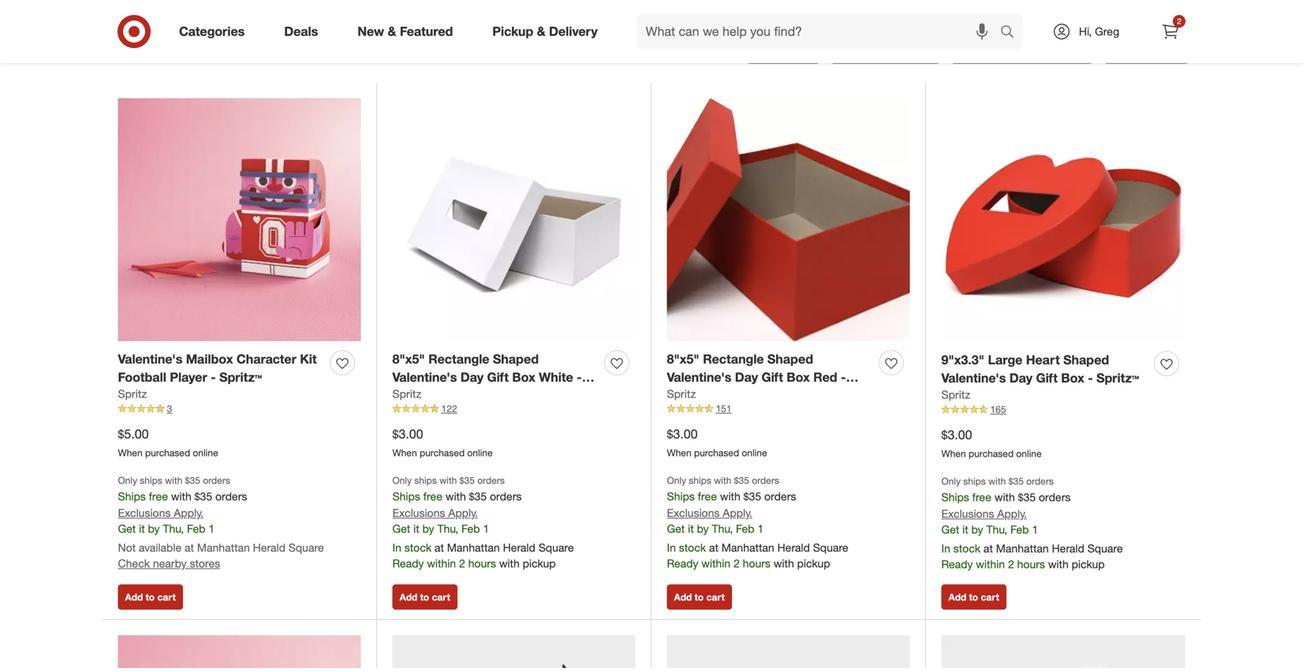 Task type: vqa. For each thing, say whether or not it's contained in the screenshot.


Task type: locate. For each thing, give the bounding box(es) containing it.
8"x5"
[[392, 351, 425, 367], [667, 351, 700, 367]]

8"x5" inside 8"x5" rectangle shaped valentine's day gift box white - spritz™
[[392, 351, 425, 367]]

day up 122 link
[[461, 369, 484, 385]]

search button
[[993, 14, 1031, 52]]

only for 8"x5" rectangle shaped valentine's day gift box white - spritz™
[[392, 475, 412, 486]]

rectangle inside 8"x5" rectangle shaped valentine's day gift box white - spritz™
[[428, 351, 490, 367]]

in
[[392, 541, 401, 555], [667, 541, 676, 555], [942, 542, 951, 555]]

manhattan
[[197, 541, 250, 555], [447, 541, 500, 555], [722, 541, 774, 555], [996, 542, 1049, 555]]

feb inside only ships with $35 orders ships free with $35 orders exclusions apply. get it by thu, feb 1 not available at manhattan herald square check nearby stores
[[187, 522, 205, 536]]

9"x3.3" large heart shaped valentine's day gift box - spritz™
[[942, 352, 1139, 386]]

1 horizontal spatial in
[[667, 541, 676, 555]]

ships for valentine's mailbox character kit football player - spritz™
[[140, 475, 162, 486]]

2 horizontal spatial in
[[942, 542, 951, 555]]

mailbox
[[186, 351, 233, 367]]

0 horizontal spatial box
[[512, 369, 535, 385]]

shaped
[[493, 351, 539, 367], [768, 351, 813, 367], [1064, 352, 1109, 368]]

to
[[146, 591, 155, 603], [420, 591, 429, 603], [695, 591, 704, 603], [969, 591, 978, 603]]

it for valentine's mailbox character kit football player - spritz™
[[139, 522, 145, 536]]

box up 165 link
[[1061, 370, 1085, 386]]

when inside $5.00 when purchased online
[[118, 447, 143, 459]]

feb for red
[[736, 522, 755, 536]]

shaped inside 8"x5" rectangle shaped valentine's day gift box red - spritz™
[[768, 351, 813, 367]]

add to cart for 9"x3.3" large heart shaped valentine's day gift box - spritz™
[[949, 591, 999, 603]]

in
[[891, 39, 901, 54]]

0 horizontal spatial gift
[[487, 369, 509, 385]]

hours
[[468, 557, 496, 570], [743, 557, 771, 570], [1017, 557, 1045, 571]]

gift up 151 link
[[762, 369, 783, 385]]

1 inside only ships with $35 orders ships free with $35 orders exclusions apply. get it by thu, feb 1 not available at manhattan herald square check nearby stores
[[209, 522, 215, 536]]

pickup inside 'pickup' button
[[773, 39, 812, 54]]

day right same
[[1015, 39, 1036, 54]]

spritz™
[[219, 369, 262, 385], [1097, 370, 1139, 386], [392, 388, 435, 403], [667, 388, 710, 403]]

2 to from the left
[[420, 591, 429, 603]]

only inside only ships with $35 orders ships free with $35 orders exclusions apply. get it by thu, feb 1 not available at manhattan herald square check nearby stores
[[118, 475, 137, 486]]

orders
[[203, 475, 230, 486], [477, 475, 505, 486], [752, 475, 779, 486], [1027, 475, 1054, 487], [215, 490, 247, 503], [490, 490, 522, 503], [764, 490, 796, 503], [1039, 490, 1071, 504]]

online down 3 link
[[193, 447, 218, 459]]

- inside valentine's mailbox character kit football player - spritz™
[[211, 369, 216, 385]]

feb for spritz™
[[187, 522, 205, 536]]

valentine's
[[118, 351, 182, 367], [392, 369, 457, 385], [667, 369, 732, 385], [942, 370, 1006, 386]]

ships inside only ships with $35 orders ships free with $35 orders exclusions apply. get it by thu, feb 1 not available at manhattan herald square check nearby stores
[[140, 475, 162, 486]]

it for 8"x5" rectangle shaped valentine's day gift box red - spritz™
[[688, 522, 694, 536]]

1 & from the left
[[388, 24, 396, 39]]

delivery for pickup & delivery
[[549, 24, 598, 39]]

3 add from the left
[[674, 591, 692, 603]]

spritz
[[118, 387, 147, 401], [392, 387, 421, 401], [667, 387, 696, 401], [942, 388, 971, 402]]

2 horizontal spatial within
[[976, 557, 1005, 571]]

ships for 9"x3.3" large heart shaped valentine's day gift box - spritz™
[[942, 490, 969, 504]]

2 horizontal spatial box
[[1061, 370, 1085, 386]]

rectangle inside 8"x5" rectangle shaped valentine's day gift box red - spritz™
[[703, 351, 764, 367]]

0 horizontal spatial rectangle
[[428, 351, 490, 367]]

$3.00 for 8"x5" rectangle shaped valentine's day gift box red - spritz™
[[667, 426, 698, 442]]

0 horizontal spatial pickup
[[493, 24, 533, 39]]

box inside 8"x5" rectangle shaped valentine's day gift box white - spritz™
[[512, 369, 535, 385]]

- inside 9"x3.3" large heart shaped valentine's day gift box - spritz™
[[1088, 370, 1093, 386]]

only for 9"x3.3" large heart shaped valentine's day gift box - spritz™
[[942, 475, 961, 487]]

cart for valentine's mailbox character kit football player - spritz™
[[157, 591, 176, 603]]

day down large
[[1010, 370, 1033, 386]]

1 horizontal spatial within
[[702, 557, 731, 570]]

1 horizontal spatial only ships with $35 orders ships free with $35 orders exclusions apply. get it by thu, feb 1 in stock at  manhattan herald square ready within 2 hours with pickup
[[667, 475, 849, 570]]

rectangle up 122
[[428, 351, 490, 367]]

ships for valentine's mailbox character kit football player - spritz™
[[118, 490, 146, 503]]

1 horizontal spatial $3.00 when purchased online
[[667, 426, 767, 459]]

ships for 9"x3.3" large heart shaped valentine's day gift box - spritz™
[[963, 475, 986, 487]]

2 horizontal spatial shaped
[[1064, 352, 1109, 368]]

1 horizontal spatial gift
[[762, 369, 783, 385]]

thu, for 8"x5" rectangle shaped valentine's day gift box white - spritz™
[[437, 522, 458, 536]]

rectangle for 8"x5" rectangle shaped valentine's day gift box red - spritz™
[[703, 351, 764, 367]]

ships inside only ships with $35 orders ships free with $35 orders exclusions apply. get it by thu, feb 1 not available at manhattan herald square check nearby stores
[[118, 490, 146, 503]]

- inside 8"x5" rectangle shaped valentine's day gift box white - spritz™
[[577, 369, 582, 385]]

herald for box
[[1052, 542, 1085, 555]]

spritz™ up 165 link
[[1097, 370, 1139, 386]]

- for 8"x5" rectangle shaped valentine's day gift box red - spritz™
[[841, 369, 846, 385]]

get for valentine's mailbox character kit football player - spritz™
[[118, 522, 136, 536]]

spritz for 8"x5" rectangle shaped valentine's day gift box white - spritz™
[[392, 387, 421, 401]]

feb for white
[[462, 522, 480, 536]]

1 horizontal spatial stock
[[679, 541, 706, 555]]

spritz link for 8"x5" rectangle shaped valentine's day gift box white - spritz™
[[392, 386, 421, 402]]

- for 9"x3.3" large heart shaped valentine's day gift box - spritz™
[[1088, 370, 1093, 386]]

2 horizontal spatial $3.00
[[942, 427, 972, 442]]

pickup inside pickup & delivery link
[[493, 24, 533, 39]]

at for valentine's mailbox character kit football player - spritz™
[[185, 541, 194, 555]]

online for box
[[1016, 448, 1042, 460]]

3 link
[[118, 402, 361, 416]]

$5.00 when purchased online
[[118, 426, 218, 459]]

day up 151 link
[[735, 369, 758, 385]]

ships
[[118, 490, 146, 503], [392, 490, 420, 503], [667, 490, 695, 503], [942, 490, 969, 504]]

0 horizontal spatial delivery
[[549, 24, 598, 39]]

spritz™ down character
[[219, 369, 262, 385]]

0 horizontal spatial 8"x5"
[[392, 351, 425, 367]]

free inside only ships with $35 orders ships free with $35 orders exclusions apply. get it by thu, feb 1 not available at manhattan herald square check nearby stores
[[149, 490, 168, 503]]

not
[[118, 541, 136, 555]]

only for valentine's mailbox character kit football player - spritz™
[[118, 475, 137, 486]]

spritz™ left 151 at the right bottom
[[667, 388, 710, 403]]

box inside 8"x5" rectangle shaped valentine's day gift box red - spritz™
[[787, 369, 810, 385]]

in for 8"x5" rectangle shaped valentine's day gift box white - spritz™
[[392, 541, 401, 555]]

online down 122 link
[[467, 447, 493, 459]]

exclusions apply. button
[[118, 505, 203, 521], [392, 505, 478, 521], [667, 505, 753, 521], [942, 506, 1027, 522]]

2 add to cart from the left
[[400, 591, 450, 603]]

2 horizontal spatial $3.00 when purchased online
[[942, 427, 1042, 460]]

shaped up 151 link
[[768, 351, 813, 367]]

valentine's down 9"x3.3"
[[942, 370, 1006, 386]]

day inside 9"x3.3" large heart shaped valentine's day gift box - spritz™
[[1010, 370, 1033, 386]]

9pc valentine's day shark mailbox paper craft kit - spritz™ image
[[392, 635, 635, 668], [392, 635, 635, 668]]

stores
[[190, 557, 220, 570]]

1 horizontal spatial pickup
[[773, 39, 812, 54]]

get for 8"x5" rectangle shaped valentine's day gift box white - spritz™
[[392, 522, 410, 536]]

4 add to cart button from the left
[[942, 585, 1007, 610]]

box for white
[[512, 369, 535, 385]]

pickup
[[493, 24, 533, 39], [773, 39, 812, 54]]

8"x5" rectangle shaped valentine's day gift box white - spritz™
[[392, 351, 582, 403]]

at inside only ships with $35 orders ships free with $35 orders exclusions apply. get it by thu, feb 1 not available at manhattan herald square check nearby stores
[[185, 541, 194, 555]]

1 horizontal spatial hours
[[743, 557, 771, 570]]

pickup & delivery link
[[479, 14, 617, 49]]

box left white
[[512, 369, 535, 385]]

4 add from the left
[[949, 591, 967, 603]]

featured
[[400, 24, 453, 39]]

add for 9"x3.3" large heart shaped valentine's day gift box - spritz™
[[949, 591, 967, 603]]

spritz™ inside 8"x5" rectangle shaped valentine's day gift box red - spritz™
[[667, 388, 710, 403]]

ready
[[392, 557, 424, 570], [667, 557, 699, 570], [942, 557, 973, 571]]

3 to from the left
[[695, 591, 704, 603]]

same
[[978, 39, 1011, 54]]

day inside button
[[1015, 39, 1036, 54]]

gift inside 8"x5" rectangle shaped valentine's day gift box red - spritz™
[[762, 369, 783, 385]]

online
[[193, 447, 218, 459], [467, 447, 493, 459], [742, 447, 767, 459], [1016, 448, 1042, 460]]

day
[[1015, 39, 1036, 54], [461, 369, 484, 385], [735, 369, 758, 385], [1010, 370, 1033, 386]]

available
[[139, 541, 182, 555]]

apply. for 8"x5" rectangle shaped valentine's day gift box red - spritz™
[[723, 506, 753, 520]]

9"x3.3" large heart shaped valentine's day gift box - spritz™ image
[[942, 98, 1185, 342], [942, 98, 1185, 342]]

gift inside 9"x3.3" large heart shaped valentine's day gift box - spritz™
[[1036, 370, 1058, 386]]

feb
[[187, 522, 205, 536], [462, 522, 480, 536], [736, 522, 755, 536], [1011, 523, 1029, 536]]

only
[[118, 475, 137, 486], [392, 475, 412, 486], [667, 475, 686, 486], [942, 475, 961, 487]]

by
[[148, 522, 160, 536], [422, 522, 434, 536], [697, 522, 709, 536], [972, 523, 983, 536]]

herald for spritz™
[[253, 541, 286, 555]]

3 add to cart from the left
[[674, 591, 725, 603]]

4 cart from the left
[[981, 591, 999, 603]]

day inside 8"x5" rectangle shaped valentine's day gift box red - spritz™
[[735, 369, 758, 385]]

apply.
[[174, 506, 203, 520], [448, 506, 478, 520], [723, 506, 753, 520], [997, 507, 1027, 521]]

1 add from the left
[[125, 591, 143, 603]]

apply. inside only ships with $35 orders ships free with $35 orders exclusions apply. get it by thu, feb 1 not available at manhattan herald square check nearby stores
[[174, 506, 203, 520]]

$3.00 when purchased online for 9"x3.3" large heart shaped valentine's day gift box - spritz™
[[942, 427, 1042, 460]]

exclusions apply. button for valentine's mailbox character kit football player - spritz™
[[118, 505, 203, 521]]

1 horizontal spatial $3.00
[[667, 426, 698, 442]]

165
[[991, 404, 1006, 416]]

cart for 8"x5" rectangle shaped valentine's day gift box red - spritz™
[[706, 591, 725, 603]]

4 to from the left
[[969, 591, 978, 603]]

store
[[904, 39, 933, 54]]

add to cart
[[125, 591, 176, 603], [400, 591, 450, 603], [674, 591, 725, 603], [949, 591, 999, 603]]

$3.00 when purchased online for 8"x5" rectangle shaped valentine's day gift box red - spritz™
[[667, 426, 767, 459]]

thu,
[[163, 522, 184, 536], [437, 522, 458, 536], [712, 522, 733, 536], [987, 523, 1008, 536]]

$35
[[185, 475, 200, 486], [460, 475, 475, 486], [734, 475, 749, 486], [1009, 475, 1024, 487], [195, 490, 212, 503], [469, 490, 487, 503], [744, 490, 761, 503], [1018, 490, 1036, 504]]

0 horizontal spatial hours
[[468, 557, 496, 570]]

herald for red
[[778, 541, 810, 555]]

exclusions for 8"x5" rectangle shaped valentine's day gift box red - spritz™
[[667, 506, 720, 520]]

$3.00 when purchased online down 151 at the right bottom
[[667, 426, 767, 459]]

it
[[139, 522, 145, 536], [413, 522, 419, 536], [688, 522, 694, 536], [963, 523, 969, 536]]

0 horizontal spatial $3.00
[[392, 426, 423, 442]]

1 cart from the left
[[157, 591, 176, 603]]

ready for 9"x3.3" large heart shaped valentine's day gift box - spritz™
[[942, 557, 973, 571]]

0 horizontal spatial in
[[392, 541, 401, 555]]

at
[[185, 541, 194, 555], [435, 541, 444, 555], [709, 541, 719, 555], [984, 542, 993, 555]]

1 horizontal spatial delivery
[[1040, 39, 1085, 54]]

2 horizontal spatial hours
[[1017, 557, 1045, 571]]

gift down heart
[[1036, 370, 1058, 386]]

1 horizontal spatial &
[[537, 24, 546, 39]]

get
[[118, 522, 136, 536], [392, 522, 410, 536], [667, 522, 685, 536], [942, 523, 960, 536]]

pickup for 8"x5" rectangle shaped valentine's day gift box red - spritz™
[[797, 557, 830, 570]]

gift
[[487, 369, 509, 385], [762, 369, 783, 385], [1036, 370, 1058, 386]]

2 8"x5" from the left
[[667, 351, 700, 367]]

1 horizontal spatial shaped
[[768, 351, 813, 367]]

2 horizontal spatial gift
[[1036, 370, 1058, 386]]

1 horizontal spatial ready
[[667, 557, 699, 570]]

$3.00 when purchased online down 165
[[942, 427, 1042, 460]]

2 add from the left
[[400, 591, 418, 603]]

1 add to cart from the left
[[125, 591, 176, 603]]

box inside 9"x3.3" large heart shaped valentine's day gift box - spritz™
[[1061, 370, 1085, 386]]

football
[[118, 369, 166, 385]]

add for 8"x5" rectangle shaped valentine's day gift box white - spritz™
[[400, 591, 418, 603]]

feb for box
[[1011, 523, 1029, 536]]

get inside only ships with $35 orders ships free with $35 orders exclusions apply. get it by thu, feb 1 not available at manhattan herald square check nearby stores
[[118, 522, 136, 536]]

add to cart button for 8"x5" rectangle shaped valentine's day gift box white - spritz™
[[392, 585, 457, 610]]

by for 8"x5" rectangle shaped valentine's day gift box white - spritz™
[[422, 522, 434, 536]]

0 horizontal spatial $3.00 when purchased online
[[392, 426, 493, 459]]

$3.00 when purchased online down 122
[[392, 426, 493, 459]]

stock
[[405, 541, 432, 555], [679, 541, 706, 555], [954, 542, 981, 555]]

0 horizontal spatial &
[[388, 24, 396, 39]]

purchased down 151 at the right bottom
[[694, 447, 739, 459]]

rectangle for 8"x5" rectangle shaped valentine's day gift box white - spritz™
[[428, 351, 490, 367]]

thu, inside only ships with $35 orders ships free with $35 orders exclusions apply. get it by thu, feb 1 not available at manhattan herald square check nearby stores
[[163, 522, 184, 536]]

to for 9"x3.3" large heart shaped valentine's day gift box - spritz™
[[969, 591, 978, 603]]

3 cart from the left
[[706, 591, 725, 603]]

shaped inside 8"x5" rectangle shaped valentine's day gift box white - spritz™
[[493, 351, 539, 367]]

exclusions for 9"x3.3" large heart shaped valentine's day gift box - spritz™
[[942, 507, 994, 521]]

online down 165 link
[[1016, 448, 1042, 460]]

2 cart from the left
[[432, 591, 450, 603]]

- up 165 link
[[1088, 370, 1093, 386]]

it for 8"x5" rectangle shaped valentine's day gift box white - spritz™
[[413, 522, 419, 536]]

spritz™ for 8"x5" rectangle shaped valentine's day gift box white - spritz™
[[392, 388, 435, 403]]

box left red
[[787, 369, 810, 385]]

2
[[1177, 16, 1182, 26], [459, 557, 465, 570], [734, 557, 740, 570], [1008, 557, 1014, 571]]

1
[[209, 522, 215, 536], [483, 522, 489, 536], [758, 522, 764, 536], [1032, 523, 1038, 536]]

delivery inside button
[[1040, 39, 1085, 54]]

- right red
[[841, 369, 846, 385]]

purchased down 165
[[969, 448, 1014, 460]]

- right white
[[577, 369, 582, 385]]

shaped right heart
[[1064, 352, 1109, 368]]

shaped up 122 link
[[493, 351, 539, 367]]

& inside 'link'
[[388, 24, 396, 39]]

151 link
[[667, 402, 910, 416]]

herald
[[253, 541, 286, 555], [503, 541, 536, 555], [778, 541, 810, 555], [1052, 542, 1085, 555]]

online for spritz™
[[193, 447, 218, 459]]

free for 8"x5" rectangle shaped valentine's day gift box white - spritz™
[[423, 490, 443, 503]]

valentine's mailbox character kit football player - spritz™ image
[[118, 98, 361, 341], [118, 98, 361, 341]]

122
[[441, 403, 457, 415]]

1 rectangle from the left
[[428, 351, 490, 367]]

1 horizontal spatial rectangle
[[703, 351, 764, 367]]

2 horizontal spatial ready
[[942, 557, 973, 571]]

valentine's up 122
[[392, 369, 457, 385]]

within
[[427, 557, 456, 570], [702, 557, 731, 570], [976, 557, 1005, 571]]

8"x5" inside 8"x5" rectangle shaped valentine's day gift box red - spritz™
[[667, 351, 700, 367]]

1 for box
[[1032, 523, 1038, 536]]

purchased for 9"x3.3" large heart shaped valentine's day gift box - spritz™
[[969, 448, 1014, 460]]

purchased down $5.00
[[145, 447, 190, 459]]

1 add to cart button from the left
[[118, 585, 183, 610]]

1 to from the left
[[146, 591, 155, 603]]

hours for red
[[743, 557, 771, 570]]

3 add to cart button from the left
[[667, 585, 732, 610]]

$3.00 when purchased online for 8"x5" rectangle shaped valentine's day gift box white - spritz™
[[392, 426, 493, 459]]

2 horizontal spatial pickup
[[1072, 557, 1105, 571]]

ready for 8"x5" rectangle shaped valentine's day gift box red - spritz™
[[667, 557, 699, 570]]

free
[[149, 490, 168, 503], [423, 490, 443, 503], [698, 490, 717, 503], [972, 490, 992, 504]]

0 horizontal spatial shaped
[[493, 351, 539, 367]]

spritz™ inside 8"x5" rectangle shaped valentine's day gift box white - spritz™
[[392, 388, 435, 403]]

online inside $5.00 when purchased online
[[193, 447, 218, 459]]

1 horizontal spatial 8"x5"
[[667, 351, 700, 367]]

box
[[512, 369, 535, 385], [787, 369, 810, 385], [1061, 370, 1085, 386]]

1 8"x5" from the left
[[392, 351, 425, 367]]

0 horizontal spatial only ships with $35 orders ships free with $35 orders exclusions apply. get it by thu, feb 1 in stock at  manhattan herald square ready within 2 hours with pickup
[[392, 475, 574, 570]]

- down mailbox
[[211, 369, 216, 385]]

2 add to cart button from the left
[[392, 585, 457, 610]]

by inside only ships with $35 orders ships free with $35 orders exclusions apply. get it by thu, feb 1 not available at manhattan herald square check nearby stores
[[148, 522, 160, 536]]

$3.00 when purchased online
[[392, 426, 493, 459], [667, 426, 767, 459], [942, 427, 1042, 460]]

2 horizontal spatial stock
[[954, 542, 981, 555]]

online for red
[[742, 447, 767, 459]]

8"x5" rectangle shaped valentine's day gift box white - spritz™ link
[[392, 350, 598, 403]]

herald inside only ships with $35 orders ships free with $35 orders exclusions apply. get it by thu, feb 1 not available at manhattan herald square check nearby stores
[[253, 541, 286, 555]]

2 for 9"x3.3" large heart shaped valentine's day gift box - spritz™
[[1008, 557, 1014, 571]]

2 rectangle from the left
[[703, 351, 764, 367]]

at for 8"x5" rectangle shaped valentine's day gift box white - spritz™
[[435, 541, 444, 555]]

ships for 8"x5" rectangle shaped valentine's day gift box white - spritz™
[[392, 490, 420, 503]]

- for 8"x5" rectangle shaped valentine's day gift box white - spritz™
[[577, 369, 582, 385]]

it inside only ships with $35 orders ships free with $35 orders exclusions apply. get it by thu, feb 1 not available at manhattan herald square check nearby stores
[[139, 522, 145, 536]]

valentine's up football
[[118, 351, 182, 367]]

spritz™ left 122
[[392, 388, 435, 403]]

purchased
[[145, 447, 190, 459], [420, 447, 465, 459], [694, 447, 739, 459], [969, 448, 1014, 460]]

delivery
[[549, 24, 598, 39], [1040, 39, 1085, 54]]

add
[[125, 591, 143, 603], [400, 591, 418, 603], [674, 591, 692, 603], [949, 591, 967, 603]]

to for 8"x5" rectangle shaped valentine's day gift box red - spritz™
[[695, 591, 704, 603]]

1 horizontal spatial pickup
[[797, 557, 830, 570]]

12pc valentine's day unicorn mailbox paper craft kit - spritz™ image
[[942, 635, 1185, 668], [942, 635, 1185, 668]]

0 horizontal spatial ready
[[392, 557, 424, 570]]

manhattan inside only ships with $35 orders ships free with $35 orders exclusions apply. get it by thu, feb 1 not available at manhattan herald square check nearby stores
[[197, 541, 250, 555]]

nearby
[[153, 557, 187, 570]]

cart
[[157, 591, 176, 603], [432, 591, 450, 603], [706, 591, 725, 603], [981, 591, 999, 603]]

exclusions apply. button for 9"x3.3" large heart shaped valentine's day gift box - spritz™
[[942, 506, 1027, 522]]

exclusions
[[118, 506, 171, 520], [392, 506, 445, 520], [667, 506, 720, 520], [942, 507, 994, 521]]

check
[[118, 557, 150, 570]]

with
[[165, 475, 182, 486], [439, 475, 457, 486], [714, 475, 732, 486], [989, 475, 1006, 487], [171, 490, 192, 503], [446, 490, 466, 503], [720, 490, 741, 503], [995, 490, 1015, 504], [499, 557, 520, 570], [774, 557, 794, 570], [1048, 557, 1069, 571]]

-
[[211, 369, 216, 385], [577, 369, 582, 385], [841, 369, 846, 385], [1088, 370, 1093, 386]]

- inside 8"x5" rectangle shaped valentine's day gift box red - spritz™
[[841, 369, 846, 385]]

delivery for same day delivery
[[1040, 39, 1085, 54]]

exclusions inside only ships with $35 orders ships free with $35 orders exclusions apply. get it by thu, feb 1 not available at manhattan herald square check nearby stores
[[118, 506, 171, 520]]

spritz™ inside 9"x3.3" large heart shaped valentine's day gift box - spritz™
[[1097, 370, 1139, 386]]

gift inside 8"x5" rectangle shaped valentine's day gift box white - spritz™
[[487, 369, 509, 385]]

What can we help you find? suggestions appear below search field
[[636, 14, 1004, 49]]

1 horizontal spatial box
[[787, 369, 810, 385]]

ships
[[140, 475, 162, 486], [414, 475, 437, 486], [689, 475, 711, 486], [963, 475, 986, 487]]

free for valentine's mailbox character kit football player - spritz™
[[149, 490, 168, 503]]

8"x5" rectangle shaped valentine's day gift box red - spritz™ image
[[667, 98, 910, 341], [667, 98, 910, 341]]

manhattan for white
[[447, 541, 500, 555]]

ready for 8"x5" rectangle shaped valentine's day gift box white - spritz™
[[392, 557, 424, 570]]

8"x5" for 8"x5" rectangle shaped valentine's day gift box red - spritz™
[[667, 351, 700, 367]]

0 horizontal spatial pickup
[[523, 557, 556, 570]]

purchased inside $5.00 when purchased online
[[145, 447, 190, 459]]

4 add to cart from the left
[[949, 591, 999, 603]]

online down 151 link
[[742, 447, 767, 459]]

2 & from the left
[[537, 24, 546, 39]]

purchased down 122
[[420, 447, 465, 459]]

pickup
[[523, 557, 556, 570], [797, 557, 830, 570], [1072, 557, 1105, 571]]

gift for red
[[762, 369, 783, 385]]

thu, for 9"x3.3" large heart shaped valentine's day gift box - spritz™
[[987, 523, 1008, 536]]

$3.00
[[392, 426, 423, 442], [667, 426, 698, 442], [942, 427, 972, 442]]

2 horizontal spatial only ships with $35 orders ships free with $35 orders exclusions apply. get it by thu, feb 1 in stock at  manhattan herald square ready within 2 hours with pickup
[[942, 475, 1123, 571]]

0 horizontal spatial within
[[427, 557, 456, 570]]

valentine's up 151 at the right bottom
[[667, 369, 732, 385]]

valentine mailbox character kit kitty - spritz™ image
[[118, 635, 361, 668], [118, 635, 361, 668]]

hours for box
[[1017, 557, 1045, 571]]

rectangle up 151 at the right bottom
[[703, 351, 764, 367]]

gift up 122 link
[[487, 369, 509, 385]]

0 horizontal spatial stock
[[405, 541, 432, 555]]

day inside 8"x5" rectangle shaped valentine's day gift box white - spritz™
[[461, 369, 484, 385]]

8"x5" rectangle shaped valentine's day gift box white - spritz™ image
[[392, 98, 635, 341], [392, 98, 635, 341]]

square inside only ships with $35 orders ships free with $35 orders exclusions apply. get it by thu, feb 1 not available at manhattan herald square check nearby stores
[[289, 541, 324, 555]]

spritz link
[[118, 386, 147, 402], [392, 386, 421, 402], [667, 386, 696, 402], [942, 387, 971, 403]]

exclusions apply. button for 8"x5" rectangle shaped valentine's day gift box white - spritz™
[[392, 505, 478, 521]]



Task type: describe. For each thing, give the bounding box(es) containing it.
within for 9"x3.3" large heart shaped valentine's day gift box - spritz™
[[976, 557, 1005, 571]]

results
[[137, 34, 196, 56]]

within for 8"x5" rectangle shaped valentine's day gift box white - spritz™
[[427, 557, 456, 570]]

new & featured
[[358, 24, 453, 39]]

add to cart button for 9"x3.3" large heart shaped valentine's day gift box - spritz™
[[942, 585, 1007, 610]]

by for 9"x3.3" large heart shaped valentine's day gift box - spritz™
[[972, 523, 983, 536]]

shaped for red
[[768, 351, 813, 367]]

within for 8"x5" rectangle shaped valentine's day gift box red - spritz™
[[702, 557, 731, 570]]

$3.00 for 9"x3.3" large heart shaped valentine's day gift box - spritz™
[[942, 427, 972, 442]]

8"x5" for 8"x5" rectangle shaped valentine's day gift box white - spritz™
[[392, 351, 425, 367]]

spritz link for valentine's mailbox character kit football player - spritz™
[[118, 386, 147, 402]]

valentine's inside 8"x5" rectangle shaped valentine's day gift box white - spritz™
[[392, 369, 457, 385]]

player
[[170, 369, 207, 385]]

manhattan for box
[[996, 542, 1049, 555]]

pickup button
[[744, 29, 822, 64]]

square for 9"x3.3" large heart shaped valentine's day gift box - spritz™
[[1088, 542, 1123, 555]]

hi, greg
[[1079, 24, 1120, 38]]

spritz link for 9"x3.3" large heart shaped valentine's day gift box - spritz™
[[942, 387, 971, 403]]

large
[[988, 352, 1023, 368]]

spritz™ for 9"x3.3" large heart shaped valentine's day gift box - spritz™
[[1097, 370, 1139, 386]]

valentine's mailbox character kit football player - spritz™ link
[[118, 350, 324, 386]]

151
[[716, 403, 732, 415]]

valentine's inside valentine's mailbox character kit football player - spritz™
[[118, 351, 182, 367]]

57
[[112, 34, 132, 56]]

it for 9"x3.3" large heart shaped valentine's day gift box - spritz™
[[963, 523, 969, 536]]

apply. for 9"x3.3" large heart shaped valentine's day gift box - spritz™
[[997, 507, 1027, 521]]

exclusions for valentine's mailbox character kit football player - spritz™
[[118, 506, 171, 520]]

new
[[358, 24, 384, 39]]

add to cart for valentine's mailbox character kit football player - spritz™
[[125, 591, 176, 603]]

when for 9"x3.3" large heart shaped valentine's day gift box - spritz™
[[942, 448, 966, 460]]

valentine's inside 8"x5" rectangle shaped valentine's day gift box red - spritz™
[[667, 369, 732, 385]]

8"x5" rectangle shaped valentine's day gift box red - spritz™ link
[[667, 350, 873, 403]]

same day delivery
[[978, 39, 1085, 54]]

9"x3.3" large heart shaped valentine's day gift box - spritz™ link
[[942, 351, 1148, 387]]

gift for white
[[487, 369, 509, 385]]

box for red
[[787, 369, 810, 385]]

only for 8"x5" rectangle shaped valentine's day gift box red - spritz™
[[667, 475, 686, 486]]

2 link
[[1153, 14, 1188, 49]]

57 results
[[112, 34, 196, 56]]

spritz™ inside valentine's mailbox character kit football player - spritz™
[[219, 369, 262, 385]]

stock for 8"x5" rectangle shaped valentine's day gift box red - spritz™
[[679, 541, 706, 555]]

cart for 9"x3.3" large heart shaped valentine's day gift box - spritz™
[[981, 591, 999, 603]]

at for 8"x5" rectangle shaped valentine's day gift box red - spritz™
[[709, 541, 719, 555]]

free for 8"x5" rectangle shaped valentine's day gift box red - spritz™
[[698, 490, 717, 503]]

by for 8"x5" rectangle shaped valentine's day gift box red - spritz™
[[697, 522, 709, 536]]

add to cart button for 8"x5" rectangle shaped valentine's day gift box red - spritz™
[[667, 585, 732, 610]]

when for 8"x5" rectangle shaped valentine's day gift box white - spritz™
[[392, 447, 417, 459]]

2 for 8"x5" rectangle shaped valentine's day gift box white - spritz™
[[459, 557, 465, 570]]

$3.00 for 8"x5" rectangle shaped valentine's day gift box white - spritz™
[[392, 426, 423, 442]]

& for pickup
[[537, 24, 546, 39]]

in for 9"x3.3" large heart shaped valentine's day gift box - spritz™
[[942, 542, 951, 555]]

3
[[167, 403, 172, 415]]

kit
[[300, 351, 317, 367]]

deals link
[[271, 14, 338, 49]]

same day delivery button
[[949, 29, 1095, 64]]

8"x5" rectangle shaped valentine's day gift box red - spritz™
[[667, 351, 846, 403]]

apply. for 8"x5" rectangle shaped valentine's day gift box white - spritz™
[[448, 506, 478, 520]]

pickup for pickup & delivery
[[493, 24, 533, 39]]

pickup for pickup
[[773, 39, 812, 54]]

when for 8"x5" rectangle shaped valentine's day gift box red - spritz™
[[667, 447, 692, 459]]

square for valentine's mailbox character kit football player - spritz™
[[289, 541, 324, 555]]

1 for spritz™
[[209, 522, 215, 536]]

shipping
[[1131, 39, 1181, 54]]

at for 9"x3.3" large heart shaped valentine's day gift box - spritz™
[[984, 542, 993, 555]]

square for 8"x5" rectangle shaped valentine's day gift box white - spritz™
[[539, 541, 574, 555]]

shop in store
[[857, 39, 933, 54]]

165 link
[[942, 403, 1185, 417]]

when for valentine's mailbox character kit football player - spritz™
[[118, 447, 143, 459]]

valentine's inside 9"x3.3" large heart shaped valentine's day gift box - spritz™
[[942, 370, 1006, 386]]

categories link
[[166, 14, 264, 49]]

character
[[237, 351, 296, 367]]

search
[[993, 25, 1031, 41]]

purchased for valentine's mailbox character kit football player - spritz™
[[145, 447, 190, 459]]

heart
[[1026, 352, 1060, 368]]

ships for 8"x5" rectangle shaped valentine's day gift box red - spritz™
[[667, 490, 695, 503]]

122 link
[[392, 402, 635, 416]]

shipping button
[[1102, 29, 1191, 64]]

shop
[[857, 39, 887, 54]]

spritz for 8"x5" rectangle shaped valentine's day gift box red - spritz™
[[667, 387, 696, 401]]

add to cart button for valentine's mailbox character kit football player - spritz™
[[118, 585, 183, 610]]

manhattan for spritz™
[[197, 541, 250, 555]]

red
[[814, 369, 838, 385]]

get for 9"x3.3" large heart shaped valentine's day gift box - spritz™
[[942, 523, 960, 536]]

shaped inside 9"x3.3" large heart shaped valentine's day gift box - spritz™
[[1064, 352, 1109, 368]]

check nearby stores button
[[118, 556, 220, 572]]

in for 8"x5" rectangle shaped valentine's day gift box red - spritz™
[[667, 541, 676, 555]]

new & featured link
[[344, 14, 473, 49]]

pickup & delivery
[[493, 24, 598, 39]]

only ships with $35 orders ships free with $35 orders exclusions apply. get it by thu, feb 1 not available at manhattan herald square check nearby stores
[[118, 475, 324, 570]]

get for 8"x5" rectangle shaped valentine's day gift box red - spritz™
[[667, 522, 685, 536]]

& for new
[[388, 24, 396, 39]]

1 for white
[[483, 522, 489, 536]]

9"x3.3"
[[942, 352, 985, 368]]

purchased for 8"x5" rectangle shaped valentine's day gift box red - spritz™
[[694, 447, 739, 459]]

$5.00
[[118, 426, 149, 442]]

pickup for 8"x5" rectangle shaped valentine's day gift box white - spritz™
[[523, 557, 556, 570]]

to for 8"x5" rectangle shaped valentine's day gift box white - spritz™
[[420, 591, 429, 603]]

greg
[[1095, 24, 1120, 38]]

categories
[[179, 24, 245, 39]]

white
[[539, 369, 573, 385]]

only ships with $35 orders ships free with $35 orders exclusions apply. get it by thu, feb 1 in stock at  manhattan herald square ready within 2 hours with pickup for red
[[667, 475, 849, 570]]

shop in store button
[[828, 29, 943, 64]]

online for white
[[467, 447, 493, 459]]

1 for red
[[758, 522, 764, 536]]

cart for 8"x5" rectangle shaped valentine's day gift box white - spritz™
[[432, 591, 450, 603]]

hi,
[[1079, 24, 1092, 38]]

valentine's mailbox character kit football player - spritz™
[[118, 351, 317, 385]]

herald for white
[[503, 541, 536, 555]]

stock for 9"x3.3" large heart shaped valentine's day gift box - spritz™
[[954, 542, 981, 555]]

thu, for valentine's mailbox character kit football player - spritz™
[[163, 522, 184, 536]]

deals
[[284, 24, 318, 39]]

free for 9"x3.3" large heart shaped valentine's day gift box - spritz™
[[972, 490, 992, 504]]

square for 8"x5" rectangle shaped valentine's day gift box red - spritz™
[[813, 541, 849, 555]]

spritz™ for 8"x5" rectangle shaped valentine's day gift box red - spritz™
[[667, 388, 710, 403]]



